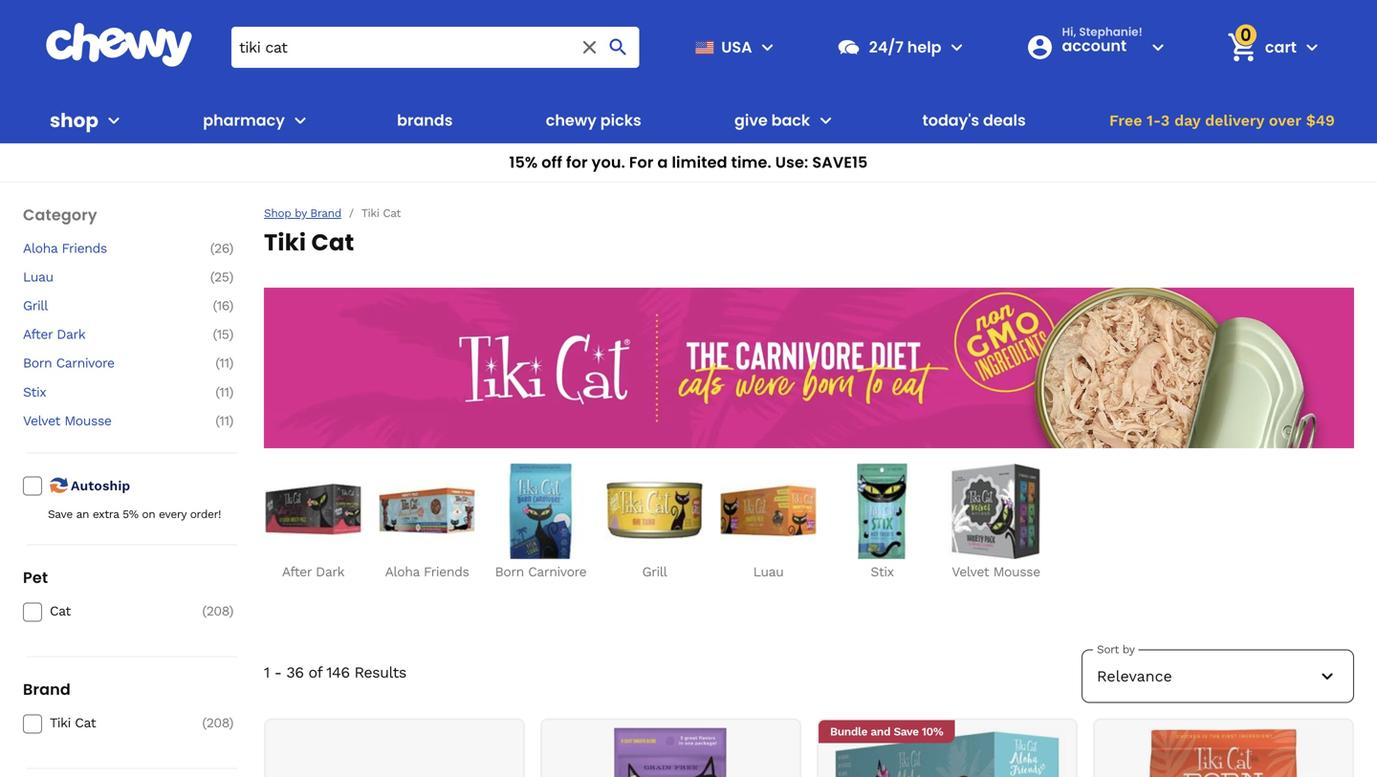 Task type: locate. For each thing, give the bounding box(es) containing it.
(
[[210, 241, 214, 256], [210, 269, 214, 285], [213, 298, 217, 314], [213, 327, 217, 343], [216, 356, 220, 371], [216, 384, 220, 400], [216, 413, 220, 429], [202, 604, 206, 619], [202, 716, 206, 731]]

grill link
[[23, 298, 186, 315], [606, 464, 704, 581]]

1 horizontal spatial dark
[[316, 565, 345, 580]]

1 vertical spatial born carnivore
[[495, 565, 587, 580]]

( 208 ) for pet
[[202, 604, 233, 619]]

back
[[772, 110, 811, 131]]

4 ) from the top
[[229, 327, 233, 343]]

( 208 )
[[202, 604, 233, 619], [202, 716, 233, 731]]

1 ( 208 ) from the top
[[202, 604, 233, 619]]

tiki
[[361, 207, 379, 220], [264, 227, 306, 259], [50, 716, 71, 731]]

0 vertical spatial born
[[23, 356, 52, 371]]

brands link
[[390, 98, 461, 144]]

1 vertical spatial dark
[[316, 565, 345, 580]]

1 vertical spatial 208
[[206, 716, 229, 731]]

list
[[264, 464, 1355, 581]]

delete search image
[[578, 36, 601, 59]]

1 - 36 of 146 results
[[264, 664, 406, 682]]

( 16 )
[[213, 298, 233, 314]]

friends down aloha friends image
[[424, 565, 469, 580]]

1 vertical spatial grill link
[[606, 464, 704, 581]]

0 vertical spatial save
[[48, 508, 73, 521]]

0 vertical spatial after
[[23, 327, 53, 343]]

1 vertical spatial tiki cat
[[264, 227, 355, 259]]

0 horizontal spatial luau link
[[23, 269, 186, 286]]

aloha friends down category
[[23, 241, 107, 256]]

grill
[[23, 298, 48, 314], [642, 565, 667, 580]]

aloha friends
[[23, 241, 107, 256], [385, 565, 469, 580]]

0 vertical spatial grill link
[[23, 298, 186, 315]]

today's
[[923, 110, 980, 131]]

give back link
[[727, 98, 811, 144]]

1 horizontal spatial luau
[[754, 565, 784, 580]]

brand inside the shop by brand link
[[310, 207, 341, 220]]

today's deals link
[[915, 98, 1034, 144]]

2 ) from the top
[[229, 269, 233, 285]]

1 vertical spatial ( 11 )
[[216, 384, 233, 400]]

by
[[295, 207, 307, 220]]

7 ) from the top
[[229, 413, 233, 429]]

0 vertical spatial velvet
[[23, 413, 60, 429]]

2 horizontal spatial tiki cat
[[361, 207, 401, 220]]

5%
[[123, 508, 138, 521]]

autoship
[[71, 478, 130, 494]]

2 11 from the top
[[220, 384, 229, 400]]

shop by brand link
[[264, 206, 341, 221]]

0 vertical spatial luau
[[23, 269, 53, 285]]

aloha friends inside list
[[385, 565, 469, 580]]

luau down category
[[23, 269, 53, 285]]

1 vertical spatial born
[[495, 565, 524, 580]]

0 horizontal spatial tiki cat
[[50, 716, 96, 731]]

aloha down category
[[23, 241, 57, 256]]

aloha down aloha friends image
[[385, 565, 420, 580]]

0 vertical spatial carnivore
[[56, 356, 115, 371]]

) for after dark
[[229, 327, 233, 343]]

luau down the 'luau' image
[[754, 565, 784, 580]]

velvet mousse
[[23, 413, 112, 429], [952, 565, 1041, 580]]

0 horizontal spatial born carnivore link
[[23, 355, 186, 372]]

6 ) from the top
[[229, 384, 233, 400]]

account
[[1063, 35, 1127, 56]]

menu image
[[757, 36, 779, 59]]

save
[[48, 508, 73, 521], [894, 726, 919, 739]]

free 1-3 day delivery over $49
[[1110, 111, 1336, 130]]

1 horizontal spatial aloha
[[385, 565, 420, 580]]

0 horizontal spatial grill
[[23, 298, 48, 314]]

208
[[206, 604, 229, 619], [206, 716, 229, 731]]

0 vertical spatial brand
[[310, 207, 341, 220]]

mousse down velvet mousse image
[[994, 565, 1041, 580]]

( for luau
[[210, 269, 214, 285]]

shop by brand
[[264, 207, 341, 220]]

0 horizontal spatial friends
[[62, 241, 107, 256]]

( 11 ) for carnivore
[[216, 356, 233, 371]]

) for born carnivore
[[229, 356, 233, 371]]

for
[[566, 152, 588, 173]]

brand right by
[[310, 207, 341, 220]]

1 horizontal spatial after
[[282, 565, 312, 580]]

1 horizontal spatial stix
[[871, 565, 894, 580]]

1 vertical spatial aloha friends
[[385, 565, 469, 580]]

1 vertical spatial luau
[[754, 565, 784, 580]]

after
[[23, 327, 53, 343], [282, 565, 312, 580]]

site banner
[[0, 0, 1378, 183]]

mousse up autoship
[[64, 413, 112, 429]]

chewy picks
[[546, 110, 642, 131]]

mousse inside list
[[994, 565, 1041, 580]]

1 vertical spatial tiki
[[264, 227, 306, 259]]

2 ( 11 ) from the top
[[216, 384, 233, 400]]

0 horizontal spatial stix link
[[23, 384, 186, 401]]

2 vertical spatial tiki cat
[[50, 716, 96, 731]]

0 vertical spatial velvet mousse
[[23, 413, 112, 429]]

9 ) from the top
[[229, 716, 233, 731]]

0 horizontal spatial after dark link
[[23, 326, 186, 344]]

1 vertical spatial after
[[282, 565, 312, 580]]

velvet mousse link
[[23, 413, 186, 430], [947, 464, 1046, 581]]

aloha friends link
[[23, 240, 186, 257], [378, 464, 476, 581]]

( for stix
[[216, 384, 220, 400]]

1 horizontal spatial mousse
[[994, 565, 1041, 580]]

give back menu image
[[815, 109, 837, 132]]

menu image
[[102, 109, 125, 132]]

1 horizontal spatial velvet mousse
[[952, 565, 1041, 580]]

velvet
[[23, 413, 60, 429], [952, 565, 990, 580]]

( 208 ) for brand
[[202, 716, 233, 731]]

stix
[[23, 384, 46, 400], [871, 565, 894, 580]]

1 vertical spatial brand
[[23, 679, 71, 701]]

1 horizontal spatial friends
[[424, 565, 469, 580]]

velvet mousse down velvet mousse image
[[952, 565, 1041, 580]]

1 horizontal spatial after dark
[[282, 565, 345, 580]]

1 vertical spatial ( 208 )
[[202, 716, 233, 731]]

born
[[23, 356, 52, 371], [495, 565, 524, 580]]

1 vertical spatial aloha friends link
[[378, 464, 476, 581]]

3
[[1161, 111, 1170, 130]]

limited
[[672, 152, 728, 173]]

luau
[[23, 269, 53, 285], [754, 565, 784, 580]]

2 vertical spatial ( 11 )
[[216, 413, 233, 429]]

tiki cat
[[361, 207, 401, 220], [264, 227, 355, 259], [50, 716, 96, 731]]

1 ( 11 ) from the top
[[216, 356, 233, 371]]

friends down category
[[62, 241, 107, 256]]

3 11 from the top
[[220, 413, 229, 429]]

5 ) from the top
[[229, 356, 233, 371]]

aloha
[[23, 241, 57, 256], [385, 565, 420, 580]]

brand up the tiki cat link
[[23, 679, 71, 701]]

0 horizontal spatial dark
[[57, 327, 85, 343]]

( 26 )
[[210, 241, 233, 256]]

picks
[[601, 110, 642, 131]]

2 ( 208 ) from the top
[[202, 716, 233, 731]]

pharmacy menu image
[[289, 109, 312, 132]]

0 horizontal spatial after
[[23, 327, 53, 343]]

24/7 help link
[[829, 24, 942, 70]]

1 vertical spatial 11
[[220, 384, 229, 400]]

3 ( 11 ) from the top
[[216, 413, 233, 429]]

1 ) from the top
[[229, 241, 233, 256]]

0 horizontal spatial aloha friends
[[23, 241, 107, 256]]

11
[[220, 356, 229, 371], [220, 384, 229, 400], [220, 413, 229, 429]]

2 horizontal spatial tiki
[[361, 207, 379, 220]]

results
[[355, 664, 406, 682]]

0 vertical spatial ( 208 )
[[202, 604, 233, 619]]

1 208 from the top
[[206, 604, 229, 619]]

0
[[1241, 23, 1252, 47]]

save left 'an'
[[48, 508, 73, 521]]

brand
[[310, 207, 341, 220], [23, 679, 71, 701]]

( for aloha friends
[[210, 241, 214, 256]]

brands
[[397, 110, 453, 131]]

0 vertical spatial stix link
[[23, 384, 186, 401]]

aloha friends image
[[379, 464, 475, 560]]

carnivore
[[56, 356, 115, 371], [528, 565, 587, 580]]

Product search field
[[232, 27, 640, 68]]

1
[[264, 664, 270, 682]]

0 vertical spatial 11
[[220, 356, 229, 371]]

3 ) from the top
[[229, 298, 233, 314]]

an
[[76, 508, 89, 521]]

over
[[1270, 111, 1302, 130]]

0 horizontal spatial luau
[[23, 269, 53, 285]]

( for born carnivore
[[216, 356, 220, 371]]

1 vertical spatial velvet mousse link
[[947, 464, 1046, 581]]

1 vertical spatial born carnivore link
[[492, 464, 590, 581]]

208 for brand
[[206, 716, 229, 731]]

0 horizontal spatial carnivore
[[56, 356, 115, 371]]

0 vertical spatial aloha friends link
[[23, 240, 186, 257]]

save15​
[[813, 152, 868, 173]]

stix link
[[23, 384, 186, 401], [833, 464, 932, 581]]

0 vertical spatial aloha friends
[[23, 241, 107, 256]]

1 vertical spatial friends
[[424, 565, 469, 580]]

1 vertical spatial velvet
[[952, 565, 990, 580]]

shop
[[50, 107, 99, 134]]

1 vertical spatial velvet mousse
[[952, 565, 1041, 580]]

0 vertical spatial mousse
[[64, 413, 112, 429]]

for
[[629, 152, 654, 173]]

1 vertical spatial after dark link
[[264, 464, 363, 581]]

aloha friends down aloha friends image
[[385, 565, 469, 580]]

grill down category
[[23, 298, 48, 314]]

1-
[[1147, 111, 1161, 130]]

save right and
[[894, 726, 919, 739]]

)
[[229, 241, 233, 256], [229, 269, 233, 285], [229, 298, 233, 314], [229, 327, 233, 343], [229, 356, 233, 371], [229, 384, 233, 400], [229, 413, 233, 429], [229, 604, 233, 619], [229, 716, 233, 731]]

1 11 from the top
[[220, 356, 229, 371]]

) for grill
[[229, 298, 233, 314]]

1 vertical spatial stix link
[[833, 464, 932, 581]]

24/7
[[869, 36, 904, 58]]

hi, stephanie! account
[[1063, 24, 1143, 56]]

1 horizontal spatial luau link
[[720, 464, 818, 581]]

1 horizontal spatial aloha friends
[[385, 565, 469, 580]]

2 vertical spatial 11
[[220, 413, 229, 429]]

born carnivore
[[23, 356, 115, 371], [495, 565, 587, 580]]

0 vertical spatial tiki cat
[[361, 207, 401, 220]]

delivery
[[1206, 111, 1265, 130]]

give
[[735, 110, 768, 131]]

0 vertical spatial luau link
[[23, 269, 186, 286]]

1 horizontal spatial save
[[894, 726, 919, 739]]

0 horizontal spatial aloha
[[23, 241, 57, 256]]

dark inside list
[[316, 565, 345, 580]]

born carnivore link
[[23, 355, 186, 372], [492, 464, 590, 581]]

luau link
[[23, 269, 186, 286], [720, 464, 818, 581]]

0 vertical spatial dark
[[57, 327, 85, 343]]

grill down the grill 'image' at the bottom of the page
[[642, 565, 667, 580]]

velvet mousse up autoship
[[23, 413, 112, 429]]

2 vertical spatial tiki
[[50, 716, 71, 731]]

0 vertical spatial after dark link
[[23, 326, 186, 344]]

mousse
[[64, 413, 112, 429], [994, 565, 1041, 580]]

0 horizontal spatial save
[[48, 508, 73, 521]]

0 horizontal spatial stix
[[23, 384, 46, 400]]

cat
[[383, 207, 401, 220], [311, 227, 355, 259], [50, 604, 71, 619], [75, 716, 96, 731]]

1 horizontal spatial brand
[[310, 207, 341, 220]]

1 vertical spatial mousse
[[994, 565, 1041, 580]]

stix image
[[835, 464, 931, 560]]

after dark
[[23, 327, 85, 343], [282, 565, 345, 580]]

2 208 from the top
[[206, 716, 229, 731]]

cart
[[1266, 36, 1297, 58]]



Task type: describe. For each thing, give the bounding box(es) containing it.
1 vertical spatial stix
[[871, 565, 894, 580]]

pharmacy
[[203, 110, 285, 131]]

free
[[1110, 111, 1143, 130]]

36
[[286, 664, 304, 682]]

order!
[[190, 508, 221, 521]]

) for aloha friends
[[229, 241, 233, 256]]

26
[[214, 241, 229, 256]]

25
[[214, 269, 229, 285]]

146
[[327, 664, 350, 682]]

( 15 )
[[213, 327, 233, 343]]

) for luau
[[229, 269, 233, 285]]

0 vertical spatial born carnivore link
[[23, 355, 186, 372]]

15% off for you. for a limited time. use: save15​
[[510, 152, 868, 173]]

shop
[[264, 207, 291, 220]]

1 horizontal spatial after dark link
[[264, 464, 363, 581]]

bundle and save 10%
[[831, 726, 944, 739]]

( 11 ) for mousse
[[216, 413, 233, 429]]

of
[[309, 664, 322, 682]]

8 ) from the top
[[229, 604, 233, 619]]

bundle
[[831, 726, 868, 739]]

15
[[217, 327, 229, 343]]

tiki cat aloha friends variety pack + king kamehameha grill variety pack canned cat food image
[[829, 729, 1066, 778]]

pharmacy link
[[195, 98, 285, 144]]

11 for carnivore
[[220, 356, 229, 371]]

day
[[1175, 111, 1201, 130]]

0 horizontal spatial born carnivore
[[23, 356, 115, 371]]

1 horizontal spatial born carnivore link
[[492, 464, 590, 581]]

free 1-3 day delivery over $49 button
[[1104, 98, 1341, 144]]

chewy picks link
[[538, 98, 649, 144]]

) for stix
[[229, 384, 233, 400]]

usa button
[[688, 24, 779, 70]]

cart menu image
[[1301, 36, 1324, 59]]

autoship link
[[48, 474, 186, 497]]

deals
[[984, 110, 1026, 131]]

1 horizontal spatial velvet mousse link
[[947, 464, 1046, 581]]

208 for pet
[[206, 604, 229, 619]]

give back
[[735, 110, 811, 131]]

a
[[658, 152, 668, 173]]

tiki cat born carnivore grain-free chicken & turkey meal recipe dry cat food, 12-lb bag image
[[1106, 729, 1343, 778]]

chewy home image
[[45, 23, 193, 67]]

cat link
[[50, 603, 186, 620]]

items image
[[1226, 31, 1260, 64]]

1 vertical spatial save
[[894, 726, 919, 739]]

1 vertical spatial after dark
[[282, 565, 345, 580]]

( 25 )
[[210, 269, 233, 285]]

0 vertical spatial grill
[[23, 298, 48, 314]]

-
[[274, 664, 282, 682]]

0 horizontal spatial tiki
[[50, 716, 71, 731]]

list containing after dark
[[264, 464, 1355, 581]]

0 horizontal spatial velvet mousse
[[23, 413, 112, 429]]

category
[[23, 204, 97, 226]]

11 for mousse
[[220, 413, 229, 429]]

help
[[908, 36, 942, 58]]

1 horizontal spatial carnivore
[[528, 565, 587, 580]]

submit search image
[[607, 36, 630, 59]]

1 horizontal spatial grill link
[[606, 464, 704, 581]]

0 vertical spatial after dark
[[23, 327, 85, 343]]

Search text field
[[232, 27, 640, 68]]

pet
[[23, 567, 48, 589]]

every
[[159, 508, 187, 521]]

15%
[[510, 152, 538, 173]]

shop button
[[50, 98, 125, 144]]

on
[[142, 508, 155, 521]]

( for velvet mousse
[[216, 413, 220, 429]]

1 horizontal spatial aloha friends link
[[378, 464, 476, 581]]

today's deals
[[923, 110, 1026, 131]]

save an extra 5% on every order!
[[48, 508, 221, 521]]

16
[[217, 298, 229, 314]]

0 vertical spatial aloha
[[23, 241, 57, 256]]

0 vertical spatial friends
[[62, 241, 107, 256]]

luau image
[[721, 464, 817, 560]]

1 horizontal spatial velvet
[[952, 565, 990, 580]]

stephanie!
[[1080, 24, 1143, 40]]

$49
[[1307, 111, 1336, 130]]

time.
[[732, 152, 772, 173]]

account menu image
[[1147, 36, 1170, 59]]

0 horizontal spatial velvet mousse link
[[23, 413, 186, 430]]

off
[[542, 152, 563, 173]]

( for grill
[[213, 298, 217, 314]]

born carnivore image
[[493, 464, 589, 560]]

extra
[[93, 508, 119, 521]]

you.
[[592, 152, 626, 173]]

1 vertical spatial luau link
[[720, 464, 818, 581]]

tiki cat image
[[264, 288, 1355, 449]]

1 horizontal spatial grill
[[642, 565, 667, 580]]

chewy support image
[[837, 35, 862, 60]]

1 horizontal spatial tiki
[[264, 227, 306, 259]]

15% off for you. for a limited time. use: save15​ button
[[0, 144, 1378, 183]]

after dark image
[[266, 464, 361, 560]]

0 horizontal spatial brand
[[23, 679, 71, 701]]

1 horizontal spatial born
[[495, 565, 524, 580]]

10%
[[922, 726, 944, 739]]

0 vertical spatial stix
[[23, 384, 46, 400]]

tiki cat stix variety pouch grain-free cat treat, 6 count image
[[553, 729, 790, 778]]

0 horizontal spatial grill link
[[23, 298, 186, 315]]

0 horizontal spatial aloha friends link
[[23, 240, 186, 257]]

and
[[871, 726, 891, 739]]

grill image
[[607, 464, 703, 560]]

velvet mousse image
[[949, 464, 1044, 560]]

0 horizontal spatial born
[[23, 356, 52, 371]]

usa
[[722, 36, 753, 58]]

( for after dark
[[213, 327, 217, 343]]

help menu image
[[946, 36, 969, 59]]

1 horizontal spatial tiki cat
[[264, 227, 355, 259]]

chewy
[[546, 110, 597, 131]]

tiki cat link
[[50, 715, 186, 732]]

1 horizontal spatial stix link
[[833, 464, 932, 581]]

0 horizontal spatial mousse
[[64, 413, 112, 429]]

) for velvet mousse
[[229, 413, 233, 429]]

use:
[[776, 152, 809, 173]]

hi,
[[1063, 24, 1077, 40]]

24/7 help
[[869, 36, 942, 58]]



Task type: vqa. For each thing, say whether or not it's contained in the screenshot.


